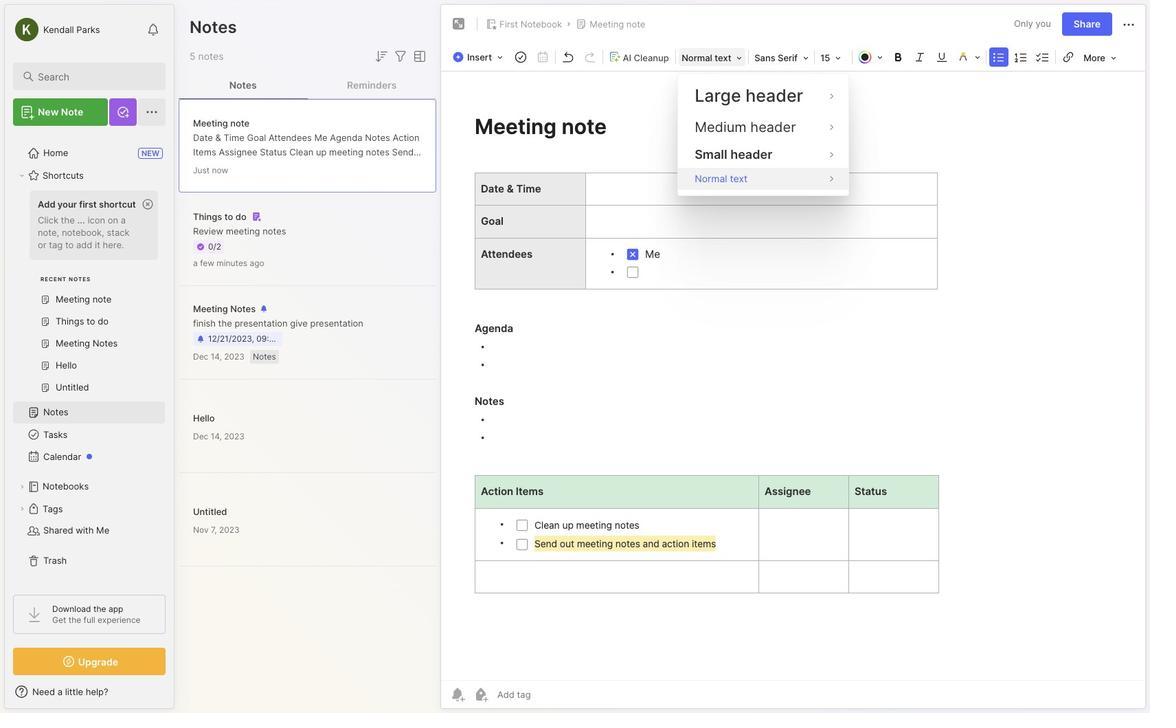 Task type: locate. For each thing, give the bounding box(es) containing it.
2 [object object] field from the top
[[679, 168, 849, 189]]

normal text down small
[[695, 173, 748, 184]]

0 horizontal spatial me
[[96, 525, 109, 536]]

the down meeting notes
[[218, 318, 232, 329]]

the
[[61, 214, 75, 225], [218, 318, 232, 329], [93, 604, 106, 614], [69, 615, 81, 625]]

note up ai cleanup button
[[627, 19, 646, 30]]

09:00
[[257, 333, 280, 344]]

medium header link
[[679, 113, 849, 142]]

calendar
[[43, 451, 81, 462]]

1 vertical spatial dec 14, 2023
[[193, 431, 245, 441]]

just
[[193, 165, 210, 175]]

text up large
[[715, 52, 732, 63]]

0 vertical spatial meeting note
[[590, 19, 646, 30]]

14, down 12/21/2023, on the left of the page
[[211, 351, 222, 362]]

notes up "12/21/2023, 09:00 am"
[[230, 303, 256, 314]]

Search text field
[[38, 70, 153, 83]]

1 vertical spatial meeting
[[193, 117, 228, 128]]

0 horizontal spatial presentation
[[235, 318, 288, 329]]

1 [object object] field from the top
[[679, 79, 849, 113]]

meeting
[[590, 19, 624, 30], [193, 117, 228, 128], [193, 303, 228, 314]]

normal text inside heading level field
[[682, 52, 732, 63]]

1 vertical spatial normal text
[[695, 173, 748, 184]]

notebooks
[[43, 481, 89, 492]]

1 14, from the top
[[211, 351, 222, 362]]

0 vertical spatial note
[[627, 19, 646, 30]]

0 horizontal spatial a
[[58, 686, 63, 697]]

the left ...
[[61, 214, 75, 225]]

shared with me link
[[13, 520, 165, 542]]

1 vertical spatial header
[[751, 119, 797, 135]]

presentation up 09:00
[[235, 318, 288, 329]]

1 horizontal spatial me
[[315, 132, 328, 143]]

tasks button
[[13, 424, 165, 446]]

0 vertical spatial text
[[715, 52, 732, 63]]

Font size field
[[817, 48, 851, 67]]

normal text up large
[[682, 52, 732, 63]]

a right on
[[121, 214, 126, 225]]

2 14, from the top
[[211, 431, 222, 441]]

add a reminder image
[[450, 686, 466, 703]]

notes inside date & time goal attendees me agenda notes action items assignee status clean up meeting notes send out meeting notes and action items
[[365, 132, 390, 143]]

note
[[627, 19, 646, 30], [230, 117, 250, 128]]

attendees
[[269, 132, 312, 143]]

notes right 5
[[198, 50, 224, 62]]

action
[[393, 132, 420, 143]]

up
[[316, 146, 327, 157]]

click
[[38, 214, 58, 225]]

hello
[[193, 412, 215, 423]]

goal
[[247, 132, 266, 143]]

notes inside group
[[69, 276, 91, 283]]

0 horizontal spatial note
[[230, 117, 250, 128]]

on
[[108, 214, 118, 225]]

task image
[[512, 47, 531, 67]]

More actions field
[[1121, 15, 1138, 33]]

meeting
[[329, 146, 364, 157], [209, 161, 244, 172], [226, 225, 260, 236]]

[object object] field up "medium header"
[[679, 79, 849, 113]]

normal text menu item
[[679, 168, 849, 189]]

[object object] field down small header
[[679, 168, 849, 189]]

your
[[58, 199, 77, 210]]

1 vertical spatial dec
[[193, 431, 209, 441]]

the up full
[[93, 604, 106, 614]]

download the app get the full experience
[[52, 604, 141, 625]]

notes up 5 notes
[[190, 17, 237, 37]]

meeting up the date
[[193, 117, 228, 128]]

0 vertical spatial normal text
[[682, 52, 732, 63]]

it
[[95, 239, 100, 250]]

header up normal text "link"
[[731, 147, 773, 162]]

0 vertical spatial 14,
[[211, 351, 222, 362]]

Font color field
[[855, 47, 888, 67]]

2023
[[224, 351, 245, 362], [224, 431, 245, 441], [219, 524, 240, 535]]

meeting down do
[[226, 225, 260, 236]]

to left do
[[225, 211, 233, 222]]

header up the medium header link
[[746, 85, 804, 106]]

tree inside main element
[[5, 134, 174, 582]]

notes right the recent
[[69, 276, 91, 283]]

notes left the action
[[365, 132, 390, 143]]

1 vertical spatial normal
[[695, 173, 728, 184]]

tree
[[5, 134, 174, 582]]

[object Object] field
[[679, 79, 849, 113], [679, 168, 849, 189]]

home
[[43, 147, 68, 158]]

you
[[1036, 18, 1052, 29]]

presentation right the give
[[310, 318, 364, 329]]

text
[[715, 52, 732, 63], [731, 173, 748, 184]]

dec down hello
[[193, 431, 209, 441]]

[object Object] field
[[679, 142, 849, 168]]

meeting note
[[590, 19, 646, 30], [193, 117, 250, 128]]

sans serif
[[755, 52, 798, 63]]

to right tag
[[65, 239, 74, 250]]

with
[[76, 525, 94, 536]]

me up the up
[[315, 132, 328, 143]]

tree containing home
[[5, 134, 174, 582]]

header up small header field
[[751, 119, 797, 135]]

group containing add your first shortcut
[[13, 186, 165, 407]]

1 vertical spatial 14,
[[211, 431, 222, 441]]

review
[[193, 225, 223, 236]]

0 vertical spatial [object object] field
[[679, 79, 849, 113]]

text inside heading level field
[[715, 52, 732, 63]]

the inside group
[[61, 214, 75, 225]]

text down small header
[[731, 173, 748, 184]]

0 vertical spatial to
[[225, 211, 233, 222]]

2 vertical spatial 2023
[[219, 524, 240, 535]]

notes down status
[[246, 161, 270, 172]]

1 horizontal spatial meeting note
[[590, 19, 646, 30]]

1 vertical spatial meeting
[[209, 161, 244, 172]]

full
[[84, 615, 95, 625]]

items
[[319, 161, 342, 172]]

note up time
[[230, 117, 250, 128]]

cleanup
[[634, 52, 670, 63]]

0 vertical spatial a
[[121, 214, 126, 225]]

12/21/2023,
[[208, 333, 254, 344]]

0 horizontal spatial to
[[65, 239, 74, 250]]

nov
[[193, 524, 209, 535]]

add tag image
[[473, 686, 490, 703]]

meeting for finish the presentation give presentation
[[193, 303, 228, 314]]

dec 14, 2023 down hello
[[193, 431, 245, 441]]

trash
[[43, 555, 67, 566]]

insert link image
[[1060, 47, 1079, 67]]

few
[[200, 258, 214, 268]]

dec down finish
[[193, 351, 209, 362]]

expand note image
[[451, 16, 468, 32]]

14, down hello
[[211, 431, 222, 441]]

untitled
[[193, 506, 227, 517]]

meeting note up &
[[193, 117, 250, 128]]

0 vertical spatial meeting
[[590, 19, 624, 30]]

tab list
[[179, 72, 437, 99]]

Font family field
[[751, 48, 813, 67]]

notebook
[[521, 19, 563, 30]]

2 dec 14, 2023 from the top
[[193, 431, 245, 441]]

ai cleanup button
[[605, 47, 675, 67]]

WHAT'S NEW field
[[5, 681, 174, 703]]

normal up large
[[682, 52, 713, 63]]

nov 7, 2023
[[193, 524, 240, 535]]

Add filters field
[[393, 48, 409, 65]]

More field
[[1080, 48, 1121, 67]]

1 vertical spatial to
[[65, 239, 74, 250]]

notes up time
[[229, 79, 257, 90]]

1 horizontal spatial a
[[121, 214, 126, 225]]

0 vertical spatial me
[[315, 132, 328, 143]]

1 horizontal spatial presentation
[[310, 318, 364, 329]]

am
[[282, 333, 295, 344]]

shortcuts
[[43, 170, 84, 181]]

more
[[1084, 52, 1106, 63]]

download
[[52, 604, 91, 614]]

meeting note inside button
[[590, 19, 646, 30]]

0 vertical spatial normal
[[682, 52, 713, 63]]

1 vertical spatial note
[[230, 117, 250, 128]]

0 horizontal spatial meeting note
[[193, 117, 250, 128]]

2 vertical spatial meeting
[[226, 225, 260, 236]]

meeting down agenda
[[329, 146, 364, 157]]

tag
[[49, 239, 63, 250]]

Sort options field
[[373, 48, 390, 65]]

the for click
[[61, 214, 75, 225]]

new
[[38, 106, 59, 118]]

note inside button
[[627, 19, 646, 30]]

date
[[193, 132, 213, 143]]

0 vertical spatial dec 14, 2023
[[193, 351, 245, 362]]

2 vertical spatial a
[[58, 686, 63, 697]]

dropdown list menu
[[679, 79, 849, 189]]

icon
[[88, 214, 105, 225]]

group inside main element
[[13, 186, 165, 407]]

[object object] field containing large header
[[679, 79, 849, 113]]

italic image
[[911, 47, 930, 67]]

meeting note up ai
[[590, 19, 646, 30]]

and
[[272, 161, 288, 172]]

2 vertical spatial header
[[731, 147, 773, 162]]

notes
[[198, 50, 224, 62], [366, 146, 390, 157], [246, 161, 270, 172], [263, 225, 286, 236]]

add
[[38, 199, 55, 210]]

tasks
[[43, 429, 68, 440]]

me
[[315, 132, 328, 143], [96, 525, 109, 536]]

note,
[[38, 227, 59, 238]]

7,
[[211, 524, 217, 535]]

add
[[76, 239, 92, 250]]

items
[[193, 146, 216, 157]]

0/2
[[208, 241, 221, 252]]

to inside icon on a note, notebook, stack or tag to add it here.
[[65, 239, 74, 250]]

calendar button
[[13, 446, 165, 468]]

experience
[[98, 615, 141, 625]]

1 dec 14, 2023 from the top
[[193, 351, 245, 362]]

things to do
[[193, 211, 247, 222]]

recent notes
[[41, 276, 91, 283]]

0 vertical spatial dec
[[193, 351, 209, 362]]

dec 14, 2023 down 12/21/2023, on the left of the page
[[193, 351, 245, 362]]

the for finish
[[218, 318, 232, 329]]

meeting up finish
[[193, 303, 228, 314]]

numbered list image
[[1012, 47, 1031, 67]]

share
[[1075, 18, 1101, 30]]

little
[[65, 686, 83, 697]]

meeting down assignee
[[209, 161, 244, 172]]

parks
[[77, 24, 100, 35]]

group
[[13, 186, 165, 407]]

1 vertical spatial me
[[96, 525, 109, 536]]

1 vertical spatial text
[[731, 173, 748, 184]]

me right with
[[96, 525, 109, 536]]

header for medium header
[[751, 119, 797, 135]]

a inside field
[[58, 686, 63, 697]]

stack
[[107, 227, 130, 238]]

1 horizontal spatial note
[[627, 19, 646, 30]]

0 vertical spatial header
[[746, 85, 804, 106]]

1 vertical spatial a
[[193, 258, 198, 268]]

a left little in the left bottom of the page
[[58, 686, 63, 697]]

2 vertical spatial meeting
[[193, 303, 228, 314]]

checklist image
[[1034, 47, 1053, 67]]

1 vertical spatial 2023
[[224, 431, 245, 441]]

a left few on the top of page
[[193, 258, 198, 268]]

reminders button
[[308, 72, 437, 99]]

the for download
[[93, 604, 106, 614]]

meeting up ai
[[590, 19, 624, 30]]

now
[[212, 165, 228, 175]]

None search field
[[38, 68, 153, 85]]

normal down small
[[695, 173, 728, 184]]

notes down 09:00
[[253, 351, 276, 362]]

first
[[500, 19, 518, 30]]

normal text
[[682, 52, 732, 63], [695, 173, 748, 184]]

finish the presentation give presentation
[[193, 318, 364, 329]]

header for small header
[[731, 147, 773, 162]]

notebooks link
[[13, 476, 165, 498]]

app
[[109, 604, 123, 614]]

Heading level field
[[678, 48, 747, 67]]

2023 for untitled
[[219, 524, 240, 535]]

1 vertical spatial [object object] field
[[679, 168, 849, 189]]



Task type: vqa. For each thing, say whether or not it's contained in the screenshot.
Serif
yes



Task type: describe. For each thing, give the bounding box(es) containing it.
out
[[193, 161, 207, 172]]

expand notebooks image
[[18, 483, 26, 491]]

agenda
[[330, 132, 363, 143]]

just now
[[193, 165, 228, 175]]

first notebook
[[500, 19, 563, 30]]

minutes
[[217, 258, 248, 268]]

a few minutes ago
[[193, 258, 265, 268]]

2 horizontal spatial a
[[193, 258, 198, 268]]

get
[[52, 615, 66, 625]]

...
[[77, 214, 85, 225]]

kendall
[[43, 24, 74, 35]]

normal inside normal text "link"
[[695, 173, 728, 184]]

notes up the tasks
[[43, 407, 68, 418]]

tags
[[43, 503, 63, 514]]

need a little help?
[[32, 686, 108, 697]]

send
[[392, 146, 414, 157]]

upgrade button
[[13, 648, 166, 675]]

time
[[224, 132, 245, 143]]

medium header
[[695, 119, 797, 135]]

first notebook button
[[483, 14, 565, 34]]

5 notes
[[190, 50, 224, 62]]

upgrade
[[78, 656, 118, 667]]

shared
[[43, 525, 73, 536]]

large header link
[[679, 79, 849, 113]]

shortcuts button
[[13, 164, 165, 186]]

only
[[1015, 18, 1034, 29]]

[object Object] field
[[679, 113, 849, 142]]

View options field
[[409, 48, 428, 65]]

2023 for hello
[[224, 431, 245, 441]]

me inside tree
[[96, 525, 109, 536]]

add filters image
[[393, 48, 409, 65]]

me inside date & time goal attendees me agenda notes action items assignee status clean up meeting notes send out meeting notes and action items
[[315, 132, 328, 143]]

notes link
[[13, 402, 165, 424]]

recent
[[41, 276, 67, 283]]

12/21/2023, 09:00 am
[[208, 333, 295, 344]]

assignee
[[219, 146, 258, 157]]

1 vertical spatial meeting note
[[193, 117, 250, 128]]

medium
[[695, 119, 747, 135]]

the down the download
[[69, 615, 81, 625]]

main element
[[0, 0, 179, 713]]

click the ...
[[38, 214, 85, 225]]

0 vertical spatial 2023
[[224, 351, 245, 362]]

Highlight field
[[954, 47, 985, 67]]

Account field
[[13, 16, 100, 43]]

bold image
[[889, 47, 908, 67]]

bulleted list image
[[990, 47, 1009, 67]]

expand tags image
[[18, 505, 26, 513]]

action
[[291, 161, 317, 172]]

icon on a note, notebook, stack or tag to add it here.
[[38, 214, 130, 250]]

notes left send
[[366, 146, 390, 157]]

meeting inside button
[[590, 19, 624, 30]]

2 presentation from the left
[[310, 318, 364, 329]]

tags button
[[13, 498, 165, 520]]

Add tag field
[[496, 688, 600, 701]]

normal text link
[[679, 168, 849, 189]]

0 vertical spatial meeting
[[329, 146, 364, 157]]

give
[[290, 318, 308, 329]]

new note
[[38, 106, 83, 118]]

need
[[32, 686, 55, 697]]

normal inside heading level field
[[682, 52, 713, 63]]

1 horizontal spatial to
[[225, 211, 233, 222]]

ago
[[250, 258, 265, 268]]

date & time goal attendees me agenda notes action items assignee status clean up meeting notes send out meeting notes and action items
[[193, 132, 420, 172]]

share button
[[1063, 12, 1113, 36]]

note
[[61, 106, 83, 118]]

notes up ago
[[263, 225, 286, 236]]

click to collapse image
[[174, 688, 184, 704]]

kendall parks
[[43, 24, 100, 35]]

undo image
[[559, 47, 578, 67]]

underline image
[[933, 47, 952, 67]]

reminders
[[347, 79, 397, 90]]

tab list containing notes
[[179, 72, 437, 99]]

meeting note button
[[574, 14, 649, 34]]

[object object] field containing normal text
[[679, 168, 849, 189]]

&
[[216, 132, 221, 143]]

ai
[[623, 52, 632, 63]]

first
[[79, 199, 97, 210]]

header for large header
[[746, 85, 804, 106]]

Insert field
[[450, 47, 510, 67]]

small header link
[[679, 142, 849, 168]]

more actions image
[[1121, 16, 1138, 33]]

normal text inside "link"
[[695, 173, 748, 184]]

meeting for date & time goal attendees me agenda notes action items assignee status clean up meeting notes send out meeting notes and action items
[[193, 117, 228, 128]]

small header
[[695, 147, 773, 162]]

shortcut
[[99, 199, 136, 210]]

do
[[236, 211, 247, 222]]

a inside icon on a note, notebook, stack or tag to add it here.
[[121, 214, 126, 225]]

trash link
[[13, 550, 165, 572]]

text inside "link"
[[731, 173, 748, 184]]

notes button
[[179, 72, 308, 99]]

only you
[[1015, 18, 1052, 29]]

note window element
[[441, 4, 1147, 712]]

1 dec from the top
[[193, 351, 209, 362]]

small
[[695, 147, 728, 162]]

help?
[[86, 686, 108, 697]]

notebook,
[[62, 227, 104, 238]]

things
[[193, 211, 222, 222]]

meeting notes
[[193, 303, 256, 314]]

none search field inside main element
[[38, 68, 153, 85]]

2 dec from the top
[[193, 431, 209, 441]]

large
[[695, 85, 742, 106]]

5
[[190, 50, 196, 62]]

Note Editor text field
[[441, 71, 1146, 680]]

notes inside button
[[229, 79, 257, 90]]

serif
[[778, 52, 798, 63]]

ai cleanup
[[623, 52, 670, 63]]

clean
[[290, 146, 314, 157]]

status
[[260, 146, 287, 157]]

1 presentation from the left
[[235, 318, 288, 329]]

insert
[[468, 52, 492, 63]]



